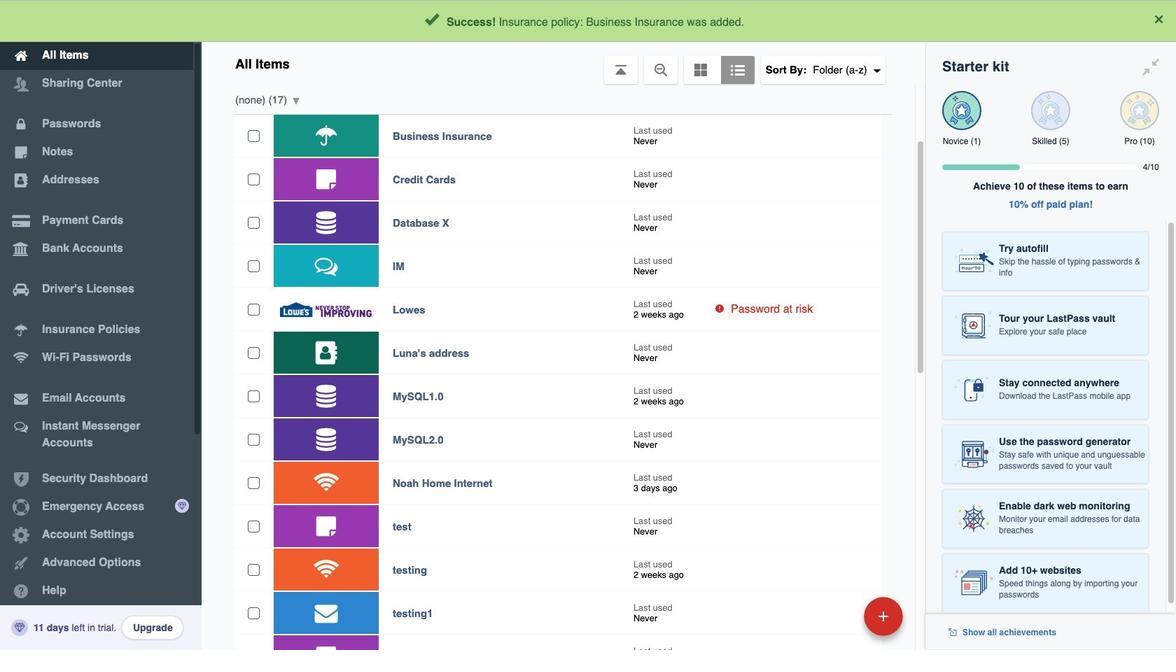 Task type: vqa. For each thing, say whether or not it's contained in the screenshot.
New item icon
no



Task type: locate. For each thing, give the bounding box(es) containing it.
vault options navigation
[[202, 42, 926, 84]]

Search search field
[[338, 6, 897, 36]]

alert
[[0, 0, 1177, 42]]

search my vault text field
[[338, 6, 897, 36]]

main navigation navigation
[[0, 0, 202, 651]]



Task type: describe. For each thing, give the bounding box(es) containing it.
new item navigation
[[768, 593, 912, 651]]

new item element
[[768, 597, 908, 637]]



